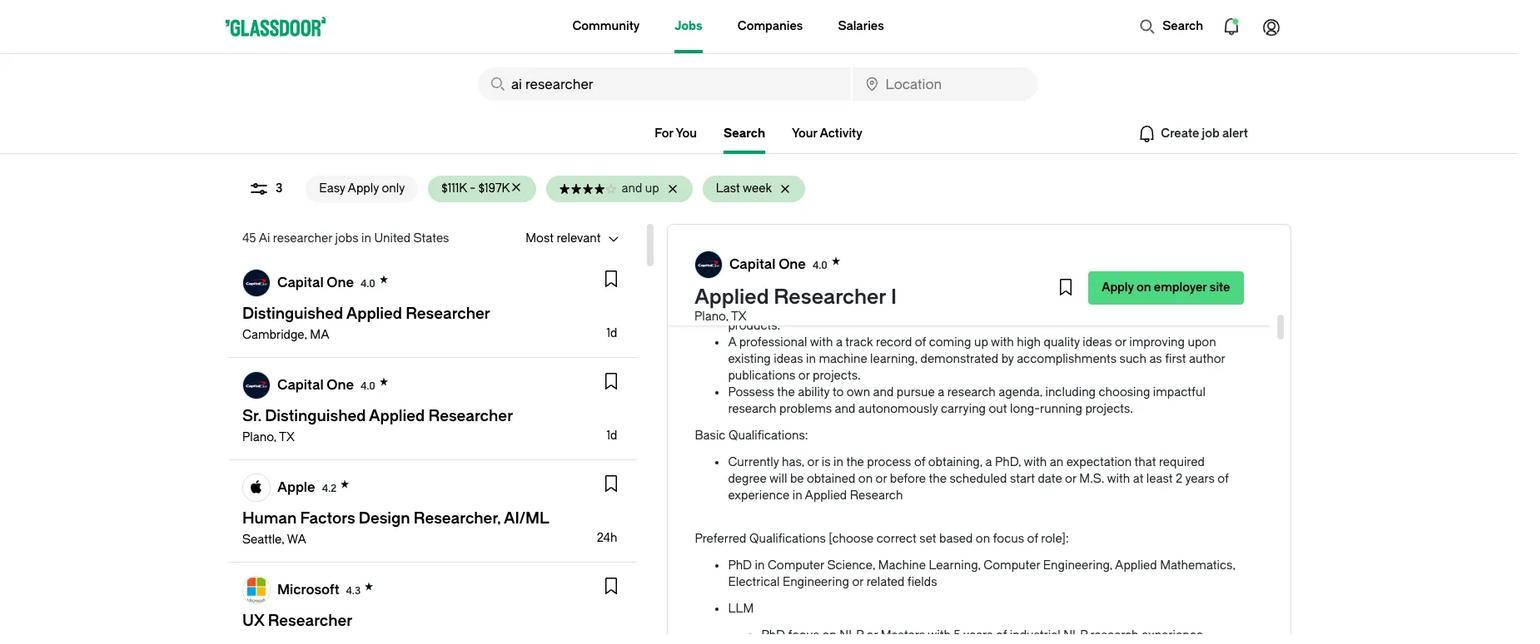 Task type: locate. For each thing, give the bounding box(es) containing it.
up down for
[[645, 182, 659, 196]]

ideas
[[1083, 336, 1112, 350], [774, 352, 803, 366]]

correct
[[877, 532, 917, 546]]

a
[[934, 269, 941, 283], [836, 336, 843, 350], [938, 386, 945, 400], [986, 456, 992, 470]]

of up before in the bottom right of the page
[[914, 456, 925, 470]]

Search location field
[[852, 67, 1038, 101]]

1 horizontal spatial up
[[974, 336, 988, 350]]

1 1d from the top
[[607, 326, 617, 341]]

[choose
[[829, 532, 874, 546]]

easy apply only button
[[306, 176, 418, 202]]

in left machine
[[806, 352, 816, 366]]

1 vertical spatial search
[[724, 127, 765, 141]]

by down explainability,
[[918, 269, 931, 283]]

with up machine
[[810, 336, 833, 350]]

learning, up pursue
[[870, 352, 918, 366]]

0 horizontal spatial apply
[[348, 182, 379, 196]]

search button
[[1131, 10, 1212, 43]]

0 horizontal spatial applied
[[695, 286, 769, 309]]

1 vertical spatial delivering
[[807, 302, 860, 316]]

2 vertical spatial capital
[[277, 377, 324, 393]]

community link
[[572, 0, 640, 53]]

1 vertical spatial capital
[[277, 274, 324, 290]]

m.s.
[[1080, 472, 1104, 486]]

scheduled
[[950, 472, 1007, 486]]

$111k - $197k button
[[428, 176, 510, 202]]

0 vertical spatial capital one
[[730, 256, 806, 272]]

capital one down researcher
[[277, 274, 354, 290]]

whether
[[996, 219, 1041, 233]]

projects. down machine
[[813, 369, 861, 383]]

or down science,
[[852, 575, 864, 590]]

level down "volumes."
[[963, 302, 988, 316]]

volumes.
[[927, 286, 978, 300]]

will
[[769, 472, 787, 486]]

ideas up "accomplishments"
[[1083, 336, 1112, 350]]

0 horizontal spatial tx
[[279, 431, 295, 445]]

applied inside currently has, or is in the process of obtaining, a phd, with an expectation that required degree will be obtained on or before the scheduled start date or m.s. with at least 2 years of experience in applied research
[[805, 489, 847, 503]]

code
[[991, 302, 1019, 316], [1112, 302, 1140, 316]]

record down rlhf.
[[974, 269, 1010, 283]]

ma
[[310, 328, 329, 342]]

1 horizontal spatial delivering
[[1027, 269, 1081, 283]]

0 vertical spatial at
[[1128, 269, 1138, 283]]

0 horizontal spatial to
[[833, 386, 844, 400]]

on inside apply on employer site button
[[1137, 281, 1152, 295]]

computer down "focus"
[[984, 559, 1040, 573]]

at left the scale
[[1128, 269, 1138, 283]]

up up demonstrated at the bottom right
[[974, 336, 988, 350]]

both
[[1173, 269, 1199, 283]]

apply left the scale
[[1102, 281, 1134, 295]]

self-
[[1175, 236, 1200, 250]]

1 horizontal spatial applied
[[805, 489, 847, 503]]

research
[[947, 386, 996, 400], [728, 402, 777, 416]]

of down rlhf.
[[1013, 269, 1024, 283]]

easy apply only
[[319, 182, 405, 196]]

coming
[[929, 336, 971, 350]]

1 vertical spatial record
[[876, 336, 912, 350]]

long-
[[1010, 402, 1040, 416]]

be
[[790, 472, 804, 486]]

experience up products.
[[728, 302, 791, 316]]

1 horizontal spatial tx
[[732, 310, 747, 324]]

0 vertical spatial experience
[[728, 219, 791, 233]]

quality
[[1044, 336, 1080, 350]]

0 vertical spatial up
[[645, 182, 659, 196]]

one down 45 ai researcher jobs in united states
[[327, 274, 354, 290]]

to
[[1142, 302, 1154, 316], [833, 386, 844, 400]]

with left high
[[991, 336, 1014, 350]]

experience up the graphs,
[[728, 219, 791, 233]]

Search keyword field
[[478, 67, 851, 101]]

relevant
[[557, 231, 601, 246]]

0 horizontal spatial code
[[991, 302, 1019, 316]]

tx up apple
[[279, 431, 295, 445]]

1 vertical spatial 1d
[[607, 429, 617, 443]]

capital for plano, tx
[[277, 377, 324, 393]]

1 horizontal spatial plano,
[[695, 310, 729, 324]]

capital one logo image for cambridge, ma
[[243, 270, 270, 296]]

in
[[361, 231, 371, 246], [881, 236, 891, 250], [1202, 269, 1211, 283], [794, 302, 804, 316], [806, 352, 816, 366], [834, 456, 843, 470], [793, 489, 802, 503], [755, 559, 765, 573]]

at inside experience building large deep learning models, whether on language, images, events, or graphs, as well as expertise in one or more of the following: training optimization, self- supervised learning, robustness, explainability, rlhf. an engineering mindset as shown by a track record of delivering models at scale both in terms of training data and inference volumes. experience in delivering libraries, platform level code or solution level code to existing products. a professional with a track record of coming up with high quality ideas or improving upon existing ideas in machine learning, demonstrated by accomplishments such as first author publications or projects. possess the ability to own and pursue a research agenda, including choosing impactful research problems and autonomously carrying out long-running projects.
[[1128, 269, 1138, 283]]

2 code from the left
[[1112, 302, 1140, 316]]

or left solution
[[1022, 302, 1033, 316]]

1 horizontal spatial search
[[1163, 19, 1203, 33]]

2 vertical spatial 4.0
[[361, 380, 375, 392]]

1 horizontal spatial record
[[974, 269, 1010, 283]]

0 vertical spatial research
[[947, 386, 996, 400]]

1 horizontal spatial code
[[1112, 302, 1140, 316]]

week
[[743, 182, 772, 196]]

1 horizontal spatial by
[[1001, 352, 1014, 366]]

capital one down ma
[[277, 377, 354, 393]]

up inside experience building large deep learning models, whether on language, images, events, or graphs, as well as expertise in one or more of the following: training optimization, self- supervised learning, robustness, explainability, rlhf. an engineering mindset as shown by a track record of delivering models at scale both in terms of training data and inference volumes. experience in delivering libraries, platform level code or solution level code to existing products. a professional with a track record of coming up with high quality ideas or improving upon existing ideas in machine learning, demonstrated by accomplishments such as first author publications or projects. possess the ability to own and pursue a research agenda, including choosing impactful research problems and autonomously carrying out long-running projects.
[[974, 336, 988, 350]]

preferred qualifications [choose correct set based on focus of role]:
[[695, 532, 1069, 546]]

record down libraries,
[[876, 336, 912, 350]]

2 vertical spatial applied
[[1115, 559, 1157, 573]]

learning
[[901, 219, 946, 233]]

ai
[[259, 231, 270, 246]]

capital one logo image
[[696, 251, 722, 278], [243, 270, 270, 296], [243, 372, 270, 399]]

tx down terms
[[732, 310, 747, 324]]

of down models, at the right
[[965, 236, 976, 250]]

1 none field from the left
[[478, 67, 851, 101]]

0 horizontal spatial up
[[645, 182, 659, 196]]

last week
[[716, 182, 772, 196]]

0 horizontal spatial learning,
[[791, 252, 839, 266]]

1 vertical spatial 4.0
[[361, 278, 375, 289]]

0 vertical spatial ideas
[[1083, 336, 1112, 350]]

the
[[979, 236, 997, 250], [777, 386, 795, 400], [846, 456, 864, 470], [929, 472, 947, 486]]

1 horizontal spatial level
[[1084, 302, 1109, 316]]

currently has, or is in the process of obtaining, a phd, with an expectation that required degree will be obtained on or before the scheduled start date or m.s. with at least 2 years of experience in applied research
[[728, 456, 1229, 503]]

0 vertical spatial applied
[[695, 286, 769, 309]]

your activity link
[[792, 127, 863, 141]]

0 vertical spatial existing
[[1157, 302, 1199, 316]]

plano, inside applied researcher i plano, tx
[[695, 310, 729, 324]]

models,
[[949, 219, 993, 233]]

2 experience from the top
[[728, 302, 791, 316]]

1 vertical spatial applied
[[805, 489, 847, 503]]

a inside currently has, or is in the process of obtaining, a phd, with an expectation that required degree will be obtained on or before the scheduled start date or m.s. with at least 2 years of experience in applied research
[[986, 456, 992, 470]]

1 horizontal spatial computer
[[984, 559, 1040, 573]]

at down that
[[1133, 472, 1144, 486]]

in right is
[[834, 456, 843, 470]]

0 horizontal spatial computer
[[768, 559, 824, 573]]

a left phd,
[[986, 456, 992, 470]]

0 vertical spatial by
[[918, 269, 931, 283]]

your
[[792, 127, 818, 141]]

apply left only
[[348, 182, 379, 196]]

45 ai researcher jobs in united states
[[242, 231, 449, 246]]

2 horizontal spatial applied
[[1115, 559, 1157, 573]]

language,
[[1061, 219, 1115, 233]]

and up
[[622, 182, 659, 196]]

0 horizontal spatial training
[[778, 286, 819, 300]]

capital down cambridge, ma
[[277, 377, 324, 393]]

of left role]:
[[1027, 532, 1038, 546]]

2 none field from the left
[[852, 67, 1038, 101]]

in right both
[[1202, 269, 1211, 283]]

on up research
[[858, 472, 873, 486]]

plano, up a
[[695, 310, 729, 324]]

on up following: on the right top of page
[[1044, 219, 1058, 233]]

0 vertical spatial tx
[[732, 310, 747, 324]]

on left "focus"
[[976, 532, 990, 546]]

well
[[787, 236, 809, 250]]

with up start
[[1024, 456, 1047, 470]]

code up high
[[991, 302, 1019, 316]]

products.
[[728, 319, 780, 333]]

computer up engineering
[[768, 559, 824, 573]]

existing up publications
[[728, 352, 771, 366]]

and
[[622, 182, 642, 196], [849, 286, 870, 300], [873, 386, 894, 400], [835, 402, 856, 416]]

or up research
[[876, 472, 887, 486]]

last
[[716, 182, 740, 196]]

level down 'models'
[[1084, 302, 1109, 316]]

demonstrated
[[921, 352, 999, 366]]

by up agenda,
[[1001, 352, 1014, 366]]

applied down an
[[695, 286, 769, 309]]

1 vertical spatial research
[[728, 402, 777, 416]]

plano, inside jobs list element
[[242, 431, 277, 445]]

1 vertical spatial ideas
[[774, 352, 803, 366]]

optimization,
[[1101, 236, 1172, 250]]

capital one logo image down 45
[[243, 270, 270, 296]]

microsoft logo image
[[243, 577, 270, 604]]

delivering up solution
[[1027, 269, 1081, 283]]

0 vertical spatial 1d
[[607, 326, 617, 341]]

a down explainability,
[[934, 269, 941, 283]]

capital one down the graphs,
[[730, 256, 806, 272]]

track up "volumes."
[[943, 269, 971, 283]]

1 vertical spatial capital one
[[277, 274, 354, 290]]

applied right engineering,
[[1115, 559, 1157, 573]]

one down ma
[[327, 377, 354, 393]]

basic
[[695, 429, 726, 443]]

1d for cambridge, ma
[[607, 326, 617, 341]]

0 horizontal spatial delivering
[[807, 302, 860, 316]]

graphs,
[[728, 236, 769, 250]]

on left employer
[[1137, 281, 1152, 295]]

up
[[645, 182, 659, 196], [974, 336, 988, 350]]

plano, up apple logo
[[242, 431, 277, 445]]

1 experience from the top
[[728, 219, 791, 233]]

1 vertical spatial one
[[327, 274, 354, 290]]

0 horizontal spatial existing
[[728, 352, 771, 366]]

capital one logo image up plano, tx
[[243, 372, 270, 399]]

seattle, wa
[[242, 533, 306, 547]]

in right "jobs"
[[361, 231, 371, 246]]

0 horizontal spatial record
[[876, 336, 912, 350]]

one for cambridge, ma
[[327, 274, 354, 290]]

1 vertical spatial up
[[974, 336, 988, 350]]

0 horizontal spatial by
[[918, 269, 931, 283]]

to down apply on employer site
[[1142, 302, 1154, 316]]

in down engineering
[[794, 302, 804, 316]]

2 vertical spatial capital one
[[277, 377, 354, 393]]

tx inside applied researcher i plano, tx
[[732, 310, 747, 324]]

research down possess
[[728, 402, 777, 416]]

0 horizontal spatial none field
[[478, 67, 851, 101]]

one down well
[[779, 256, 806, 272]]

projects. down choosing
[[1085, 402, 1133, 416]]

1 vertical spatial plano,
[[242, 431, 277, 445]]

the right is
[[846, 456, 864, 470]]

site
[[1210, 281, 1231, 295]]

currently
[[728, 456, 779, 470]]

1 horizontal spatial projects.
[[1085, 402, 1133, 416]]

2 vertical spatial one
[[327, 377, 354, 393]]

1 horizontal spatial to
[[1142, 302, 1154, 316]]

before
[[890, 472, 926, 486]]

apple logo image
[[243, 475, 270, 501]]

training down the language, on the right
[[1056, 236, 1098, 250]]

own
[[847, 386, 870, 400]]

1 horizontal spatial none field
[[852, 67, 1038, 101]]

0 horizontal spatial ideas
[[774, 352, 803, 366]]

1 horizontal spatial learning,
[[870, 352, 918, 366]]

role]:
[[1041, 532, 1069, 546]]

0 vertical spatial plano,
[[695, 310, 729, 324]]

phd
[[728, 559, 752, 573]]

3 button
[[236, 176, 296, 202]]

united
[[374, 231, 411, 246]]

1 vertical spatial track
[[846, 336, 873, 350]]

explainability,
[[909, 252, 982, 266]]

1 vertical spatial at
[[1133, 472, 1144, 486]]

research up the carrying
[[947, 386, 996, 400]]

process
[[867, 456, 911, 470]]

0 vertical spatial training
[[1056, 236, 1098, 250]]

applied down obtained
[[805, 489, 847, 503]]

phd,
[[995, 456, 1021, 470]]

one
[[779, 256, 806, 272], [327, 274, 354, 290], [327, 377, 354, 393]]

capital down researcher
[[277, 274, 324, 290]]

0 horizontal spatial level
[[963, 302, 988, 316]]

capital down the graphs,
[[730, 256, 776, 272]]

1 vertical spatial training
[[778, 286, 819, 300]]

code down 'models'
[[1112, 302, 1140, 316]]

on inside currently has, or is in the process of obtaining, a phd, with an expectation that required degree will be obtained on or before the scheduled start date or m.s. with at least 2 years of experience in applied research
[[858, 472, 873, 486]]

or
[[1206, 219, 1218, 233], [918, 236, 930, 250], [1022, 302, 1033, 316], [1115, 336, 1127, 350], [798, 369, 810, 383], [807, 456, 819, 470], [876, 472, 887, 486], [1065, 472, 1077, 486], [852, 575, 864, 590]]

existing down employer
[[1157, 302, 1199, 316]]

expertise
[[827, 236, 878, 250]]

apple
[[277, 479, 315, 495]]

capital one logo image for plano, tx
[[243, 372, 270, 399]]

track
[[943, 269, 971, 283], [846, 336, 873, 350]]

in up electrical
[[755, 559, 765, 573]]

of down engineering
[[764, 286, 775, 300]]

1 vertical spatial experience
[[728, 302, 791, 316]]

0 vertical spatial learning,
[[791, 252, 839, 266]]

$197k
[[479, 182, 510, 196]]

search inside button
[[1163, 19, 1203, 33]]

0 horizontal spatial plano,
[[242, 431, 277, 445]]

community
[[572, 19, 640, 33]]

ideas down professional
[[774, 352, 803, 366]]

0 vertical spatial projects.
[[813, 369, 861, 383]]

training down engineering
[[778, 286, 819, 300]]

experience
[[728, 489, 790, 503]]

track up machine
[[846, 336, 873, 350]]

computer
[[768, 559, 824, 573], [984, 559, 1040, 573]]

jobs link
[[675, 0, 703, 53]]

delivering down data
[[807, 302, 860, 316]]

a up machine
[[836, 336, 843, 350]]

1 vertical spatial projects.
[[1085, 402, 1133, 416]]

learning, down well
[[791, 252, 839, 266]]

None field
[[478, 67, 851, 101], [852, 67, 1038, 101]]

platform
[[912, 302, 960, 316]]

wa
[[287, 533, 306, 547]]

as
[[772, 236, 784, 250], [812, 236, 824, 250], [863, 269, 876, 283], [1149, 352, 1162, 366]]

on inside experience building large deep learning models, whether on language, images, events, or graphs, as well as expertise in one or more of the following: training optimization, self- supervised learning, robustness, explainability, rlhf. an engineering mindset as shown by a track record of delivering models at scale both in terms of training data and inference volumes. experience in delivering libraries, platform level code or solution level code to existing products. a professional with a track record of coming up with high quality ideas or improving upon existing ideas in machine learning, demonstrated by accomplishments such as first author publications or projects. possess the ability to own and pursue a research agenda, including choosing impactful research problems and autonomously carrying out long-running projects.
[[1044, 219, 1058, 233]]

engineering
[[747, 269, 812, 283]]

2 1d from the top
[[607, 429, 617, 443]]

to left own
[[833, 386, 844, 400]]

1 horizontal spatial apply
[[1102, 281, 1134, 295]]

1 vertical spatial tx
[[279, 431, 295, 445]]

0 vertical spatial apply
[[348, 182, 379, 196]]

0 vertical spatial search
[[1163, 19, 1203, 33]]

0 horizontal spatial track
[[846, 336, 873, 350]]

0 vertical spatial track
[[943, 269, 971, 283]]

models
[[1083, 269, 1125, 283]]

record
[[974, 269, 1010, 283], [876, 336, 912, 350]]



Task type: vqa. For each thing, say whether or not it's contained in the screenshot.
3%
no



Task type: describe. For each thing, give the bounding box(es) containing it.
up inside and up dropdown button
[[645, 182, 659, 196]]

1 vertical spatial to
[[833, 386, 844, 400]]

experience building large deep learning models, whether on language, images, events, or graphs, as well as expertise in one or more of the following: training optimization, self- supervised learning, robustness, explainability, rlhf. an engineering mindset as shown by a track record of delivering models at scale both in terms of training data and inference volumes. experience in delivering libraries, platform level code or solution level code to existing products. a professional with a track record of coming up with high quality ideas or improving upon existing ideas in machine learning, demonstrated by accomplishments such as first author publications or projects. possess the ability to own and pursue a research agenda, including choosing impactful research problems and autonomously carrying out long-running projects.
[[728, 219, 1225, 416]]

you
[[676, 127, 697, 141]]

1 vertical spatial learning,
[[870, 352, 918, 366]]

author
[[1189, 352, 1225, 366]]

seattle,
[[242, 533, 284, 547]]

pursue
[[897, 386, 935, 400]]

start
[[1010, 472, 1035, 486]]

activity
[[820, 127, 863, 141]]

as down improving on the bottom right of the page
[[1149, 352, 1162, 366]]

plano, tx
[[242, 431, 295, 445]]

jobs
[[675, 19, 703, 33]]

or down learning
[[918, 236, 930, 250]]

easy
[[319, 182, 345, 196]]

first
[[1165, 352, 1186, 366]]

obtained
[[807, 472, 855, 486]]

or right events, on the right of page
[[1206, 219, 1218, 233]]

engineering
[[783, 575, 849, 590]]

or up such
[[1115, 336, 1127, 350]]

possess
[[728, 386, 774, 400]]

researcher
[[273, 231, 332, 246]]

0 horizontal spatial projects.
[[813, 369, 861, 383]]

machine
[[878, 559, 926, 573]]

for
[[655, 127, 673, 141]]

machine
[[819, 352, 867, 366]]

none field search location
[[852, 67, 1038, 101]]

related
[[867, 575, 905, 590]]

mathematics,
[[1160, 559, 1236, 573]]

impactful
[[1153, 386, 1206, 400]]

1 level from the left
[[963, 302, 988, 316]]

last week button
[[703, 176, 772, 202]]

0 vertical spatial delivering
[[1027, 269, 1081, 283]]

4.0 for cambridge, ma
[[361, 278, 375, 289]]

cambridge, ma
[[242, 328, 329, 342]]

applied inside phd in computer science, machine learning, computer engineering, applied mathematics, electrical engineering or related fields
[[1115, 559, 1157, 573]]

or right date at right bottom
[[1065, 472, 1077, 486]]

0 vertical spatial record
[[974, 269, 1010, 283]]

most relevant button
[[512, 226, 601, 252]]

learning,
[[929, 559, 981, 573]]

for you link
[[655, 127, 697, 141]]

and inside dropdown button
[[622, 182, 642, 196]]

one for plano, tx
[[327, 377, 354, 393]]

none field search keyword
[[478, 67, 851, 101]]

large
[[840, 219, 868, 233]]

solution
[[1036, 302, 1081, 316]]

capital for cambridge, ma
[[277, 274, 324, 290]]

capital one for tx
[[277, 377, 354, 393]]

0 horizontal spatial search
[[724, 127, 765, 141]]

$111k - $197k
[[442, 182, 510, 196]]

capital one for ma
[[277, 274, 354, 290]]

the up "problems"
[[777, 386, 795, 400]]

of left coming
[[915, 336, 926, 350]]

0 vertical spatial 4.0
[[813, 259, 828, 271]]

including
[[1045, 386, 1096, 400]]

as down building
[[812, 236, 824, 250]]

science,
[[827, 559, 875, 573]]

3
[[276, 182, 283, 196]]

inference
[[873, 286, 925, 300]]

1 horizontal spatial track
[[943, 269, 971, 283]]

one
[[894, 236, 915, 250]]

based
[[939, 532, 973, 546]]

applied inside applied researcher i plano, tx
[[695, 286, 769, 309]]

carrying
[[941, 402, 986, 416]]

your activity
[[792, 127, 863, 141]]

of right years
[[1218, 472, 1229, 486]]

the down obtaining,
[[929, 472, 947, 486]]

1d for plano, tx
[[607, 429, 617, 443]]

1 horizontal spatial research
[[947, 386, 996, 400]]

salaries link
[[838, 0, 884, 53]]

supervised
[[728, 252, 788, 266]]

date
[[1038, 472, 1062, 486]]

1 horizontal spatial existing
[[1157, 302, 1199, 316]]

events,
[[1164, 219, 1203, 233]]

least
[[1147, 472, 1173, 486]]

companies link
[[738, 0, 803, 53]]

qualifications:
[[729, 429, 808, 443]]

or inside phd in computer science, machine learning, computer engineering, applied mathematics, electrical engineering or related fields
[[852, 575, 864, 590]]

0 vertical spatial to
[[1142, 302, 1154, 316]]

or up ability
[[798, 369, 810, 383]]

as left well
[[772, 236, 784, 250]]

as down robustness,
[[863, 269, 876, 283]]

4.2
[[322, 483, 337, 494]]

problems
[[779, 402, 832, 416]]

0 vertical spatial capital
[[730, 256, 776, 272]]

1 vertical spatial by
[[1001, 352, 1014, 366]]

degree
[[728, 472, 767, 486]]

ability
[[798, 386, 830, 400]]

shown
[[879, 269, 916, 283]]

1 computer from the left
[[768, 559, 824, 573]]

building
[[794, 219, 837, 233]]

2 computer from the left
[[984, 559, 1040, 573]]

a right pursue
[[938, 386, 945, 400]]

1 vertical spatial existing
[[728, 352, 771, 366]]

data
[[822, 286, 846, 300]]

0 vertical spatial one
[[779, 256, 806, 272]]

in inside phd in computer science, machine learning, computer engineering, applied mathematics, electrical engineering or related fields
[[755, 559, 765, 573]]

with down the expectation
[[1107, 472, 1130, 486]]

employer
[[1154, 281, 1208, 295]]

2 level from the left
[[1084, 302, 1109, 316]]

cambridge,
[[242, 328, 307, 342]]

jobs list element
[[229, 256, 637, 635]]

robustness,
[[842, 252, 906, 266]]

autonomously
[[858, 402, 938, 416]]

choosing
[[1099, 386, 1150, 400]]

phd in computer science, machine learning, computer engineering, applied mathematics, electrical engineering or related fields
[[728, 559, 1236, 590]]

4.0 for plano, tx
[[361, 380, 375, 392]]

engineering,
[[1043, 559, 1113, 573]]

1 vertical spatial apply
[[1102, 281, 1134, 295]]

years
[[1185, 472, 1215, 486]]

fields
[[908, 575, 937, 590]]

has,
[[782, 456, 804, 470]]

libraries,
[[863, 302, 909, 316]]

and up button
[[547, 176, 659, 202]]

publications
[[728, 369, 796, 383]]

in down deep
[[881, 236, 891, 250]]

focus
[[993, 532, 1024, 546]]

capital one logo image left an
[[696, 251, 722, 278]]

tx inside jobs list element
[[279, 431, 295, 445]]

in down be
[[793, 489, 802, 503]]

that
[[1135, 456, 1156, 470]]

following:
[[1000, 236, 1053, 250]]

1 horizontal spatial training
[[1056, 236, 1098, 250]]

agenda,
[[999, 386, 1043, 400]]

1 code from the left
[[991, 302, 1019, 316]]

or left is
[[807, 456, 819, 470]]

such
[[1120, 352, 1147, 366]]

the up rlhf.
[[979, 236, 997, 250]]

apply on employer site button
[[1089, 271, 1244, 305]]

1 horizontal spatial ideas
[[1083, 336, 1112, 350]]

at inside currently has, or is in the process of obtaining, a phd, with an expectation that required degree will be obtained on or before the scheduled start date or m.s. with at least 2 years of experience in applied research
[[1133, 472, 1144, 486]]

0 horizontal spatial research
[[728, 402, 777, 416]]

llm
[[728, 602, 754, 616]]



